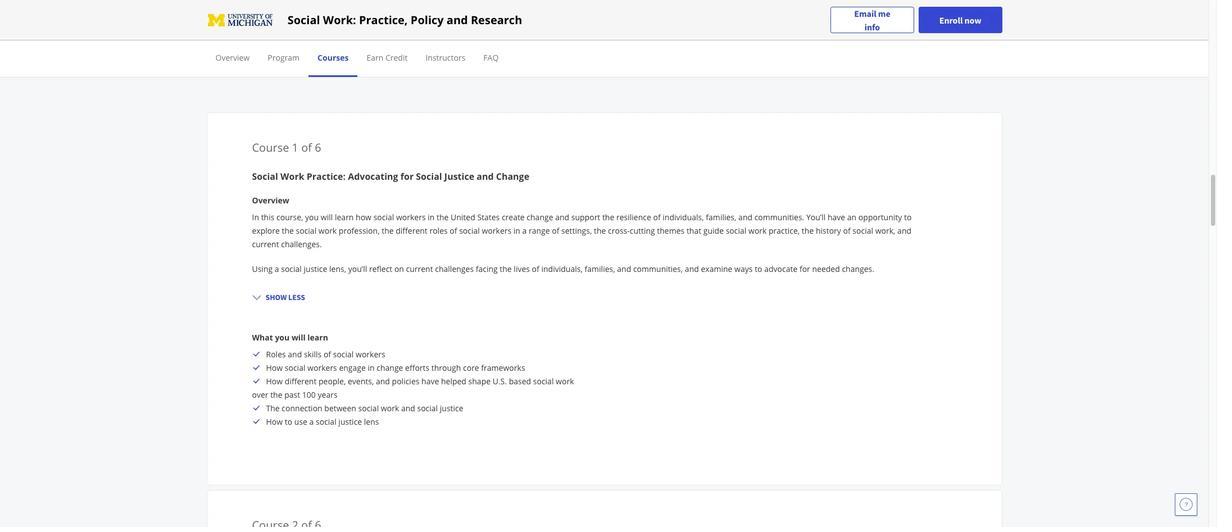 Task type: vqa. For each thing, say whether or not it's contained in the screenshot.
the bottommost Your
no



Task type: locate. For each thing, give the bounding box(es) containing it.
the down you'll
[[802, 225, 814, 236]]

courses
[[495, 59, 546, 77]]

course 1 of 6
[[252, 140, 321, 155]]

practice:
[[307, 170, 346, 183]]

month
[[619, 59, 664, 77]]

0 vertical spatial will
[[321, 212, 333, 223]]

will left how
[[321, 212, 333, 223]]

and down the what you will learn
[[288, 349, 302, 360]]

social
[[373, 212, 394, 223], [296, 225, 316, 236], [459, 225, 480, 236], [726, 225, 746, 236], [853, 225, 873, 236], [281, 264, 302, 274], [333, 349, 354, 360], [285, 363, 305, 373], [533, 376, 554, 387], [358, 403, 379, 414], [417, 403, 438, 414], [316, 417, 336, 427]]

the
[[437, 212, 449, 223], [602, 212, 614, 223], [282, 225, 294, 236], [382, 225, 394, 236], [594, 225, 606, 236], [802, 225, 814, 236], [500, 264, 512, 274], [270, 390, 282, 400]]

to
[[904, 212, 912, 223], [755, 264, 762, 274], [285, 417, 292, 427]]

community
[[342, 5, 384, 15]]

1 vertical spatial justice
[[440, 403, 463, 414]]

different up '100'
[[285, 376, 317, 387]]

social up challenges.
[[296, 225, 316, 236]]

social right based
[[533, 376, 554, 387]]

social down challenges.
[[281, 264, 302, 274]]

how up over
[[266, 376, 283, 387]]

of right '1'
[[301, 140, 312, 155]]

practice
[[405, 5, 434, 15]]

states
[[477, 212, 500, 223]]

this inside 'in this course, you will learn how social workers in the united states create change and support the resilience of individuals, families, and communities. you'll have an opportunity to explore the social work profession, the different roles of social workers in a range of settings, the cross-cutting themes that guide social work practice, the history of social work, and current challenges.'
[[261, 212, 274, 223]]

current right on
[[406, 264, 433, 274]]

1 horizontal spatial this
[[566, 59, 592, 77]]

0 horizontal spatial learn
[[308, 332, 328, 343]]

social down an
[[853, 225, 873, 236]]

and left examine
[[685, 264, 699, 274]]

3 how from the top
[[266, 417, 283, 427]]

0 vertical spatial different
[[396, 225, 428, 236]]

and down how different people, events, and policies have helped shape u.s. based social work over the past 100 years
[[401, 403, 415, 414]]

in down create
[[513, 225, 520, 236]]

earn
[[367, 52, 383, 63]]

0 vertical spatial to
[[904, 212, 912, 223]]

change up policies on the left bottom of page
[[377, 363, 403, 373]]

0 horizontal spatial 6
[[315, 140, 321, 155]]

1 horizontal spatial learn
[[335, 212, 354, 223]]

the left cross-
[[594, 225, 606, 236]]

0 horizontal spatial different
[[285, 376, 317, 387]]

in
[[550, 59, 563, 77], [428, 212, 435, 223], [513, 225, 520, 236], [368, 363, 375, 373]]

social
[[580, 5, 601, 15], [288, 12, 320, 27], [252, 170, 278, 183], [416, 170, 442, 183]]

how down "the" in the bottom left of the page
[[266, 417, 283, 427]]

0 vertical spatial learn
[[335, 212, 354, 223]]

0 vertical spatial individuals,
[[663, 212, 704, 223]]

of right roles
[[450, 225, 457, 236]]

0 horizontal spatial will
[[292, 332, 306, 343]]

and right work,
[[898, 225, 912, 236]]

1 vertical spatial current
[[406, 264, 433, 274]]

overview up in
[[252, 195, 289, 206]]

of right the lives
[[532, 264, 539, 274]]

using a social justice lens, you'll reflect on current challenges facing the lives of individuals, families, and communities, and examine ways to advocate for needed changes.
[[252, 264, 874, 274]]

in up the events,
[[368, 363, 375, 373]]

you right course,
[[305, 212, 319, 223]]

and left 'communities,'
[[617, 264, 631, 274]]

1 vertical spatial have
[[421, 376, 439, 387]]

1 horizontal spatial to
[[755, 264, 762, 274]]

2 how from the top
[[266, 376, 283, 387]]

1 vertical spatial will
[[292, 332, 306, 343]]

cutting
[[630, 225, 655, 236]]

1 vertical spatial this
[[261, 212, 274, 223]]

2 vertical spatial how
[[266, 417, 283, 427]]

to right ways
[[755, 264, 762, 274]]

1 horizontal spatial individuals,
[[663, 212, 704, 223]]

2 vertical spatial to
[[285, 417, 292, 427]]

workers up engage
[[356, 349, 385, 360]]

changes.
[[842, 264, 874, 274]]

social work: practice, policy and research
[[288, 12, 522, 27]]

0 horizontal spatial individuals,
[[541, 264, 583, 274]]

practice,
[[359, 12, 408, 27]]

0 horizontal spatial families,
[[585, 264, 615, 274]]

social down between
[[316, 417, 336, 427]]

individuals, up that
[[663, 212, 704, 223]]

earn credit link
[[367, 52, 408, 63]]

for left needed
[[800, 264, 810, 274]]

social left work:
[[288, 12, 320, 27]]

0 vertical spatial have
[[828, 212, 845, 223]]

justice down the helped
[[440, 403, 463, 414]]

0 vertical spatial how
[[266, 363, 283, 373]]

a right "use"
[[309, 417, 314, 427]]

1 horizontal spatial for
[[800, 264, 810, 274]]

this right in
[[261, 212, 274, 223]]

on
[[394, 264, 404, 274]]

the right profession,
[[382, 225, 394, 236]]

how
[[266, 363, 283, 373], [266, 376, 283, 387], [266, 417, 283, 427]]

1 horizontal spatial a
[[309, 417, 314, 427]]

settings,
[[561, 225, 592, 236]]

in this course, you will learn how social workers in the united states create change and support the resilience of individuals, families, and communities. you'll have an opportunity to explore the social work profession, the different roles of social workers in a range of settings, the cross-cutting themes that guide social work practice, the history of social work, and current challenges.
[[252, 212, 912, 250]]

to right opportunity
[[904, 212, 912, 223]]

0 vertical spatial current
[[252, 239, 279, 250]]

change up the range
[[527, 212, 553, 223]]

help center image
[[1180, 498, 1193, 511]]

1 vertical spatial different
[[285, 376, 317, 387]]

what
[[252, 332, 273, 343]]

will
[[321, 212, 333, 223], [292, 332, 306, 343]]

email
[[854, 8, 876, 19]]

different left roles
[[396, 225, 428, 236]]

learn inside 'in this course, you will learn how social workers in the united states create change and support the resilience of individuals, families, and communities. you'll have an opportunity to explore the social work profession, the different roles of social workers in a range of settings, the cross-cutting themes that guide social work practice, the history of social work, and current challenges.'
[[335, 212, 354, 223]]

and right policy
[[447, 12, 468, 27]]

organizational,
[[270, 5, 324, 15]]

1 horizontal spatial justice
[[338, 417, 362, 427]]

2 horizontal spatial to
[[904, 212, 912, 223]]

the up "the" in the bottom left of the page
[[270, 390, 282, 400]]

communities.
[[755, 212, 804, 223]]

individuals, right the lives
[[541, 264, 583, 274]]

for
[[401, 170, 414, 183], [800, 264, 810, 274]]

how different people, events, and policies have helped shape u.s. based social work over the past 100 years
[[252, 376, 574, 400]]

social right how
[[373, 212, 394, 223]]

support
[[571, 212, 600, 223]]

and inside how different people, events, and policies have helped shape u.s. based social work over the past 100 years
[[376, 376, 390, 387]]

0 horizontal spatial for
[[401, 170, 414, 183]]

show less
[[266, 292, 305, 302]]

interpersonal,
[[217, 5, 268, 15]]

workers
[[396, 212, 426, 223], [482, 225, 511, 236], [356, 349, 385, 360], [307, 363, 337, 373]]

6
[[483, 59, 491, 77], [607, 59, 615, 77], [315, 140, 321, 155]]

how to use a social justice lens
[[266, 417, 379, 427]]

1 vertical spatial how
[[266, 376, 283, 387]]

faq
[[483, 52, 499, 63]]

lens,
[[329, 264, 346, 274]]

1 vertical spatial individuals,
[[541, 264, 583, 274]]

of
[[570, 5, 578, 15], [686, 5, 693, 15], [301, 140, 312, 155], [653, 212, 661, 223], [450, 225, 457, 236], [552, 225, 559, 236], [843, 225, 851, 236], [532, 264, 539, 274], [324, 349, 331, 360]]

how
[[356, 212, 371, 223]]

examine
[[701, 264, 732, 274]]

justice
[[444, 170, 474, 183]]

explore
[[252, 225, 280, 236]]

0 vertical spatial justice
[[304, 264, 327, 274]]

0 vertical spatial this
[[566, 59, 592, 77]]

0 vertical spatial overview
[[216, 52, 250, 63]]

1 vertical spatial to
[[755, 264, 762, 274]]

0 horizontal spatial this
[[261, 212, 274, 223]]

0 horizontal spatial a
[[275, 264, 279, 274]]

social down how different people, events, and policies have helped shape u.s. based social work over the past 100 years
[[417, 403, 438, 414]]

a left the range
[[522, 225, 527, 236]]

0 vertical spatial change
[[527, 212, 553, 223]]

justice down between
[[338, 417, 362, 427]]

that
[[687, 225, 701, 236]]

0 vertical spatial a
[[522, 225, 527, 236]]

2 horizontal spatial justice
[[440, 403, 463, 414]]

6 left courses
[[483, 59, 491, 77]]

0 horizontal spatial you
[[275, 332, 290, 343]]

email me info
[[854, 8, 890, 32]]

how for to
[[266, 417, 283, 427]]

social left workers
[[580, 5, 601, 15]]

0 horizontal spatial overview
[[216, 52, 250, 63]]

work right based
[[556, 376, 574, 387]]

how down roles
[[266, 363, 283, 373]]

1 horizontal spatial will
[[321, 212, 333, 223]]

workers down states
[[482, 225, 511, 236]]

0 horizontal spatial have
[[421, 376, 439, 387]]

2 horizontal spatial a
[[522, 225, 527, 236]]

families, down 'in this course, you will learn how social workers in the united states create change and support the resilience of individuals, families, and communities. you'll have an opportunity to explore the social work profession, the different roles of social workers in a range of settings, the cross-cutting themes that guide social work practice, the history of social work, and current challenges.' at the top of page
[[585, 264, 615, 274]]

have down efforts
[[421, 376, 439, 387]]

lives
[[514, 264, 530, 274]]

1 horizontal spatial different
[[396, 225, 428, 236]]

have left an
[[828, 212, 845, 223]]

0 vertical spatial you
[[305, 212, 319, 223]]

social up lens
[[358, 403, 379, 414]]

1 vertical spatial a
[[275, 264, 279, 274]]

6 right '1'
[[315, 140, 321, 155]]

0 horizontal spatial current
[[252, 239, 279, 250]]

of right the association
[[570, 5, 578, 15]]

will up skills
[[292, 332, 306, 343]]

earn credit
[[367, 52, 408, 63]]

advocating
[[348, 170, 398, 183]]

learn left how
[[335, 212, 354, 223]]

learn
[[335, 212, 354, 223], [308, 332, 328, 343]]

1 horizontal spatial overview
[[252, 195, 289, 206]]

1 horizontal spatial have
[[828, 212, 845, 223]]

and
[[326, 5, 340, 15], [447, 12, 468, 27], [477, 170, 494, 183], [555, 212, 569, 223], [738, 212, 752, 223], [898, 225, 912, 236], [617, 264, 631, 274], [685, 264, 699, 274], [288, 349, 302, 360], [376, 376, 390, 387], [401, 403, 415, 414]]

learn up skills
[[308, 332, 328, 343]]

0 vertical spatial families,
[[706, 212, 736, 223]]

program
[[667, 59, 725, 77]]

overview down university of michigan image at the top left of page
[[216, 52, 250, 63]]

and up settings,
[[555, 212, 569, 223]]

work:
[[323, 12, 356, 27]]

2 vertical spatial a
[[309, 417, 314, 427]]

policy
[[411, 12, 444, 27]]

1 horizontal spatial change
[[527, 212, 553, 223]]

(nasw)
[[636, 5, 663, 15]]

how for different
[[266, 376, 283, 387]]

ways
[[735, 264, 753, 274]]

current down explore
[[252, 239, 279, 250]]

1 horizontal spatial you
[[305, 212, 319, 223]]

and down how social workers engage in change efforts through core frameworks
[[376, 376, 390, 387]]

1 vertical spatial for
[[800, 264, 810, 274]]

you up roles
[[275, 332, 290, 343]]

a right using
[[275, 264, 279, 274]]

this left 4-
[[566, 59, 592, 77]]

how inside how different people, events, and policies have helped shape u.s. based social work over the past 100 years
[[266, 376, 283, 387]]

justice left lens,
[[304, 264, 327, 274]]

have
[[828, 212, 845, 223], [421, 376, 439, 387]]

to left "use"
[[285, 417, 292, 427]]

overview inside the certificate menu element
[[216, 52, 250, 63]]

use
[[294, 417, 307, 427]]

the left the lives
[[500, 264, 512, 274]]

overview
[[216, 52, 250, 63], [252, 195, 289, 206]]

work down communities.
[[749, 225, 767, 236]]

core
[[463, 363, 479, 373]]

change
[[496, 170, 529, 183]]

families, up guide
[[706, 212, 736, 223]]

of right the range
[[552, 225, 559, 236]]

1 horizontal spatial families,
[[706, 212, 736, 223]]

facing
[[476, 264, 498, 274]]

research
[[471, 12, 522, 27]]

guide
[[703, 225, 724, 236]]

1 how from the top
[[266, 363, 283, 373]]

you
[[305, 212, 319, 223], [275, 332, 290, 343]]

0 horizontal spatial change
[[377, 363, 403, 373]]

communities,
[[633, 264, 683, 274]]

work
[[280, 170, 304, 183]]

resilience
[[616, 212, 651, 223]]

for right advocating
[[401, 170, 414, 183]]

6 left month
[[607, 59, 615, 77]]

and left communities.
[[738, 212, 752, 223]]

enroll now button
[[919, 7, 1002, 33]]



Task type: describe. For each thing, give the bounding box(es) containing it.
to inside 'in this course, you will learn how social workers in the united states create change and support the resilience of individuals, families, and communities. you'll have an opportunity to explore the social work profession, the different roles of social workers in a range of settings, the cross-cutting themes that guide social work practice, the history of social work, and current challenges.'
[[904, 212, 912, 223]]

ethics
[[695, 5, 717, 15]]

have inside 'in this course, you will learn how social workers in the united states create change and support the resilience of individuals, families, and communities. you'll have an opportunity to explore the social work profession, the different roles of social workers in a range of settings, the cross-cutting themes that guide social work practice, the history of social work, and current challenges.'
[[828, 212, 845, 223]]

cross-
[[608, 225, 630, 236]]

of right code
[[686, 5, 693, 15]]

you'll
[[348, 264, 367, 274]]

social down united at the left of the page
[[459, 225, 480, 236]]

code
[[665, 5, 684, 15]]

email me info button
[[831, 6, 914, 33]]

course
[[252, 140, 289, 155]]

social inside how different people, events, and policies have helped shape u.s. based social work over the past 100 years
[[533, 376, 554, 387]]

me
[[878, 8, 890, 19]]

1 vertical spatial overview
[[252, 195, 289, 206]]

1 horizontal spatial 6
[[483, 59, 491, 77]]

info
[[865, 21, 880, 32]]

6 courses in this 4-6 month program
[[483, 59, 725, 77]]

in
[[252, 212, 259, 223]]

credit
[[385, 52, 408, 63]]

different inside 'in this course, you will learn how social workers in the united states create change and support the resilience of individuals, families, and communities. you'll have an opportunity to explore the social work profession, the different roles of social workers in a range of settings, the cross-cutting themes that guide social work practice, the history of social work, and current challenges.'
[[396, 225, 428, 236]]

1 vertical spatial learn
[[308, 332, 328, 343]]

show
[[266, 292, 287, 302]]

challenges.
[[281, 239, 322, 250]]

100
[[302, 390, 316, 400]]

lens
[[364, 417, 379, 427]]

workers down social work practice: advocating for social justice and change
[[396, 212, 426, 223]]

social left work
[[252, 170, 278, 183]]

united
[[451, 212, 475, 223]]

how for social
[[266, 363, 283, 373]]

needed
[[812, 264, 840, 274]]

the
[[266, 403, 280, 414]]

frameworks
[[481, 363, 525, 373]]

instructors link
[[426, 52, 465, 63]]

in up roles
[[428, 212, 435, 223]]

1 horizontal spatial current
[[406, 264, 433, 274]]

national association of social workers (nasw) code of ethics
[[493, 5, 717, 15]]

change inside 'in this course, you will learn how social workers in the united states create change and support the resilience of individuals, families, and communities. you'll have an opportunity to explore the social work profession, the different roles of social workers in a range of settings, the cross-cutting themes that guide social work practice, the history of social work, and current challenges.'
[[527, 212, 553, 223]]

university of michigan image
[[207, 11, 274, 29]]

level
[[386, 5, 403, 15]]

how social workers engage in change efforts through core frameworks
[[266, 363, 525, 373]]

years
[[318, 390, 337, 400]]

themes
[[657, 225, 685, 236]]

have inside how different people, events, and policies have helped shape u.s. based social work over the past 100 years
[[421, 376, 439, 387]]

of up the themes
[[653, 212, 661, 223]]

shape
[[468, 376, 491, 387]]

families, inside 'in this course, you will learn how social workers in the united states create change and support the resilience of individuals, families, and communities. you'll have an opportunity to explore the social work profession, the different roles of social workers in a range of settings, the cross-cutting themes that guide social work practice, the history of social work, and current challenges.'
[[706, 212, 736, 223]]

the inside how different people, events, and policies have helped shape u.s. based social work over the past 100 years
[[270, 390, 282, 400]]

work,
[[875, 225, 895, 236]]

and left community
[[326, 5, 340, 15]]

social work practice: advocating for social justice and change
[[252, 170, 529, 183]]

4-
[[595, 59, 607, 77]]

less
[[288, 292, 305, 302]]

the up roles
[[437, 212, 449, 223]]

social right guide
[[726, 225, 746, 236]]

2 horizontal spatial 6
[[607, 59, 615, 77]]

course,
[[276, 212, 303, 223]]

range
[[529, 225, 550, 236]]

the down course,
[[282, 225, 294, 236]]

practice,
[[769, 225, 800, 236]]

using
[[252, 264, 273, 274]]

a inside 'in this course, you will learn how social workers in the united states create change and support the resilience of individuals, families, and communities. you'll have an opportunity to explore the social work profession, the different roles of social workers in a range of settings, the cross-cutting themes that guide social work practice, the history of social work, and current challenges.'
[[522, 225, 527, 236]]

profession,
[[339, 225, 380, 236]]

association
[[526, 5, 568, 15]]

0 vertical spatial for
[[401, 170, 414, 183]]

based
[[509, 376, 531, 387]]

engage
[[339, 363, 366, 373]]

an
[[847, 212, 857, 223]]

1 vertical spatial you
[[275, 332, 290, 343]]

advocate
[[764, 264, 798, 274]]

certificate menu element
[[207, 40, 1002, 77]]

helped
[[441, 376, 466, 387]]

people,
[[319, 376, 346, 387]]

in right courses
[[550, 59, 563, 77]]

now
[[965, 14, 981, 26]]

current inside 'in this course, you will learn how social workers in the united states create change and support the resilience of individuals, families, and communities. you'll have an opportunity to explore the social work profession, the different roles of social workers in a range of settings, the cross-cutting themes that guide social work practice, the history of social work, and current challenges.'
[[252, 239, 279, 250]]

through
[[431, 363, 461, 373]]

1
[[292, 140, 298, 155]]

between
[[324, 403, 356, 414]]

will inside 'in this course, you will learn how social workers in the united states create change and support the resilience of individuals, families, and communities. you'll have an opportunity to explore the social work profession, the different roles of social workers in a range of settings, the cross-cutting themes that guide social work practice, the history of social work, and current challenges.'
[[321, 212, 333, 223]]

work down how different people, events, and policies have helped shape u.s. based social work over the past 100 years
[[381, 403, 399, 414]]

social up engage
[[333, 349, 354, 360]]

roles and skills of social workers
[[266, 349, 385, 360]]

work up challenges.
[[319, 225, 337, 236]]

roles
[[266, 349, 286, 360]]

program link
[[268, 52, 300, 63]]

roles
[[430, 225, 448, 236]]

what you will learn
[[252, 332, 328, 343]]

you inside 'in this course, you will learn how social workers in the united states create change and support the resilience of individuals, families, and communities. you'll have an opportunity to explore the social work profession, the different roles of social workers in a range of settings, the cross-cutting themes that guide social work practice, the history of social work, and current challenges.'
[[305, 212, 319, 223]]

of right skills
[[324, 349, 331, 360]]

enroll now
[[939, 14, 981, 26]]

different inside how different people, events, and policies have helped shape u.s. based social work over the past 100 years
[[285, 376, 317, 387]]

u.s.
[[493, 376, 507, 387]]

individuals, inside 'in this course, you will learn how social workers in the united states create change and support the resilience of individuals, families, and communities. you'll have an opportunity to explore the social work profession, the different roles of social workers in a range of settings, the cross-cutting themes that guide social work practice, the history of social work, and current challenges.'
[[663, 212, 704, 223]]

workers down roles and skills of social workers
[[307, 363, 337, 373]]

you'll
[[806, 212, 826, 223]]

1 vertical spatial change
[[377, 363, 403, 373]]

interpersonal, organizational, and community level practice methods
[[217, 5, 469, 15]]

history
[[816, 225, 841, 236]]

the up cross-
[[602, 212, 614, 223]]

opportunity
[[859, 212, 902, 223]]

over
[[252, 390, 268, 400]]

faq link
[[483, 52, 499, 63]]

0 horizontal spatial justice
[[304, 264, 327, 274]]

1 vertical spatial families,
[[585, 264, 615, 274]]

work inside how different people, events, and policies have helped shape u.s. based social work over the past 100 years
[[556, 376, 574, 387]]

enroll
[[939, 14, 963, 26]]

2 vertical spatial justice
[[338, 417, 362, 427]]

efforts
[[405, 363, 429, 373]]

social left justice
[[416, 170, 442, 183]]

methods
[[436, 5, 469, 15]]

policies
[[392, 376, 419, 387]]

create
[[502, 212, 525, 223]]

of down an
[[843, 225, 851, 236]]

program
[[268, 52, 300, 63]]

social down skills
[[285, 363, 305, 373]]

and right justice
[[477, 170, 494, 183]]

reflect
[[369, 264, 392, 274]]

0 horizontal spatial to
[[285, 417, 292, 427]]

connection
[[282, 403, 322, 414]]

past
[[284, 390, 300, 400]]



